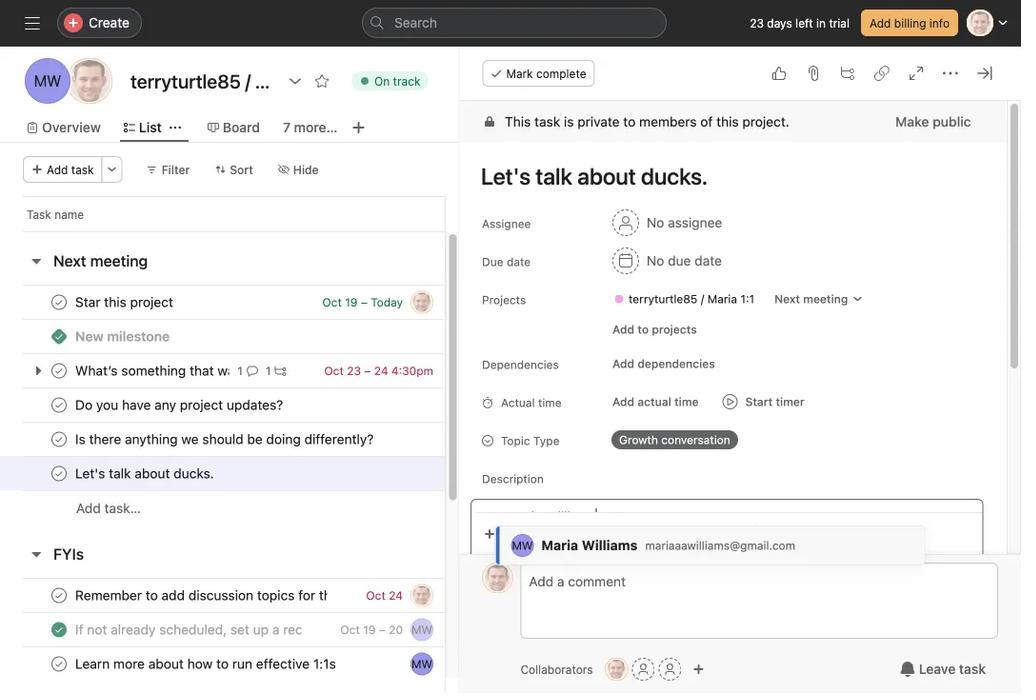 Task type: describe. For each thing, give the bounding box(es) containing it.
0 horizontal spatial date
[[507, 255, 531, 269]]

oct for oct 23 – 24 4:30pm
[[324, 365, 344, 378]]

insert an object image
[[484, 529, 496, 540]]

20
[[389, 624, 403, 637]]

star this project cell
[[0, 285, 446, 320]]

7 more…
[[283, 120, 338, 135]]

add billing info
[[870, 16, 950, 30]]

mw button inside if not already scheduled, set up a recurring 1:1 meeting in your calendar cell
[[411, 619, 434, 642]]

due
[[483, 255, 504, 269]]

task for this
[[535, 114, 561, 130]]

private
[[578, 114, 620, 130]]

actual
[[638, 395, 672, 409]]

more actions image
[[106, 164, 118, 175]]

type
[[534, 435, 560, 448]]

make public button
[[884, 105, 984, 139]]

0 horizontal spatial to
[[624, 114, 636, 130]]

7
[[283, 120, 291, 135]]

overview
[[42, 120, 101, 135]]

collapse task list for this section image
[[29, 547, 44, 562]]

at mention image
[[797, 527, 812, 542]]

trial
[[829, 16, 850, 30]]

tt button right collaborators
[[606, 658, 629, 681]]

today
[[371, 296, 403, 309]]

completed checkbox inside the what's something that was harder than expected? "cell"
[[48, 360, 71, 383]]

add task
[[47, 163, 94, 176]]

19 for – today
[[345, 296, 358, 309]]

of
[[701, 114, 714, 130]]

expand subtask list for the task what's something that was harder than expected? image
[[30, 364, 46, 379]]

hide button
[[270, 156, 327, 183]]

leave task button
[[888, 653, 999, 687]]

filter button
[[138, 156, 198, 183]]

collaborators
[[521, 663, 593, 677]]

add dependencies button
[[605, 351, 724, 377]]

members
[[640, 114, 698, 130]]

mw button inside 'learn more about how to run effective 1:1s' cell
[[411, 653, 434, 676]]

completed checkbox for do you have any project updates? "text box"
[[48, 394, 71, 417]]

– for today
[[361, 296, 368, 309]]

Let's talk about ducks. text field
[[71, 465, 220, 484]]

assignee
[[483, 217, 532, 231]]

19 for – 20
[[363, 624, 376, 637]]

let's talk about ducks. cell
[[0, 456, 446, 492]]

24 inside the what's something that was harder than expected? "cell"
[[374, 365, 388, 378]]

Star this project text field
[[71, 293, 179, 312]]

7 more… button
[[283, 117, 338, 138]]

tt button down the 'insert an object' icon
[[483, 563, 513, 594]]

fyis
[[53, 546, 84, 564]]

days
[[767, 16, 793, 30]]

topic type
[[502, 435, 560, 448]]

filter
[[162, 163, 190, 176]]

Task Name text field
[[469, 154, 984, 198]]

/
[[701, 293, 705, 306]]

completed checkbox for remember to add discussion topics for the next meeting text box
[[48, 585, 71, 608]]

actual time
[[502, 396, 562, 410]]

completed image for the is there anything we should be doing differently? text box
[[48, 428, 71, 451]]

– for 24
[[364, 365, 371, 378]]

completed image for let's talk about ducks. text box
[[48, 463, 71, 486]]

add task… row
[[0, 491, 516, 526]]

🥧@maria
[[483, 509, 542, 525]]

add task… button
[[76, 498, 141, 519]]

left
[[796, 16, 814, 30]]

on
[[374, 74, 390, 88]]

add actual time
[[613, 395, 699, 409]]

overview link
[[27, 117, 101, 138]]

this
[[505, 114, 531, 130]]

sort button
[[206, 156, 262, 183]]

mark complete button
[[483, 60, 595, 87]]

add for add task
[[47, 163, 68, 176]]

start timer
[[746, 395, 805, 409]]

mark
[[506, 67, 533, 80]]

sort
[[230, 163, 253, 176]]

24 inside remember to add discussion topics for the next meeting cell
[[389, 589, 403, 603]]

tt for the tt "button" inside star this project cell
[[415, 296, 429, 309]]

attachments: add a file to this task, let's talk about ducks. image
[[806, 66, 821, 81]]

search
[[395, 15, 437, 30]]

projects
[[653, 323, 698, 336]]

create button
[[57, 8, 142, 38]]

terryturtle85 / maria 1:1
[[629, 293, 755, 306]]

mark complete
[[506, 67, 587, 80]]

make public
[[896, 114, 972, 130]]

no for no due date
[[647, 253, 665, 269]]

next meeting button
[[53, 244, 148, 278]]

add for add task…
[[76, 501, 101, 517]]

header fyis tree grid
[[0, 578, 516, 694]]

name
[[54, 208, 84, 221]]

add actual time button
[[605, 389, 708, 415]]

fyis button
[[53, 537, 84, 572]]

mw row
[[0, 647, 516, 682]]

🥧@maria williams
[[483, 509, 597, 525]]

add task…
[[76, 501, 141, 517]]

oct 23 – 24 4:30pm
[[324, 365, 434, 378]]

add to projects button
[[605, 316, 706, 343]]

1:1
[[741, 293, 755, 306]]

new milestone cell
[[0, 319, 446, 354]]

add for add billing info
[[870, 16, 891, 30]]

no assignee
[[647, 215, 723, 231]]

oct for oct 24
[[366, 589, 386, 603]]

dependencies
[[638, 357, 716, 371]]

dependencies
[[483, 358, 560, 372]]

next meeting inside dropdown button
[[775, 293, 849, 306]]

task for leave
[[960, 662, 986, 678]]

start timer button
[[716, 389, 813, 415]]

no for no assignee
[[647, 215, 665, 231]]

next meeting button
[[767, 286, 873, 313]]

tt for the tt "button" to the right of collaborators
[[610, 663, 624, 677]]

what's something that was harder than expected? cell
[[0, 354, 446, 389]]

bold image
[[520, 529, 531, 540]]

this
[[717, 114, 740, 130]]

add to projects
[[613, 323, 698, 336]]

let's talk about ducks. dialog
[[460, 47, 1022, 694]]

0 horizontal spatial time
[[539, 396, 562, 410]]

completed milestone image
[[51, 329, 67, 344]]

tt for the tt "button" below the 'insert an object' icon
[[491, 572, 505, 585]]

show options image
[[288, 73, 303, 89]]

no due date
[[647, 253, 723, 269]]

is
[[565, 114, 575, 130]]

growth
[[620, 434, 659, 447]]

tt button inside remember to add discussion topics for the next meeting cell
[[411, 585, 434, 608]]

tt up the overview
[[80, 72, 99, 90]]

learn more about how to run effective 1:1s cell
[[0, 647, 446, 682]]

Remember to add discussion topics for the next meeting text field
[[71, 587, 328, 606]]

task…
[[104, 501, 141, 517]]



Task type: locate. For each thing, give the bounding box(es) containing it.
to right the private
[[624, 114, 636, 130]]

tt inside star this project cell
[[415, 296, 429, 309]]

1 vertical spatial to
[[638, 323, 649, 336]]

next inside button
[[53, 252, 86, 270]]

completed image inside star this project cell
[[48, 291, 71, 314]]

completed checkbox for the is there anything we should be doing differently? text box
[[48, 428, 71, 451]]

tt inside remember to add discussion topics for the next meeting cell
[[415, 589, 429, 603]]

completed image up fyis button
[[48, 463, 71, 486]]

make
[[896, 114, 930, 130]]

23 inside the what's something that was harder than expected? "cell"
[[347, 365, 361, 378]]

leave
[[919, 662, 956, 678]]

0 vertical spatial completed checkbox
[[48, 394, 71, 417]]

public
[[933, 114, 972, 130]]

no inside 'dropdown button'
[[647, 253, 665, 269]]

0 vertical spatial mw
[[34, 72, 61, 90]]

2 no from the top
[[647, 253, 665, 269]]

add left actual
[[613, 395, 635, 409]]

0 horizontal spatial meeting
[[90, 252, 148, 270]]

4:30pm
[[392, 365, 434, 378]]

to
[[624, 114, 636, 130], [638, 323, 649, 336]]

oct inside if not already scheduled, set up a recurring 1:1 meeting in your calendar cell
[[341, 624, 360, 637]]

tt right today
[[415, 296, 429, 309]]

time inside dropdown button
[[675, 395, 699, 409]]

row
[[23, 231, 445, 233], [0, 285, 516, 320], [0, 319, 516, 354], [0, 388, 516, 423], [0, 422, 516, 457], [0, 456, 516, 492], [0, 578, 516, 614], [0, 613, 516, 648]]

mw inside 'learn more about how to run effective 1:1s' cell
[[412, 658, 433, 671]]

to inside add to projects button
[[638, 323, 649, 336]]

next meeting up star this project text field
[[53, 252, 148, 270]]

0 vertical spatial completed image
[[48, 428, 71, 451]]

add subtask image
[[841, 66, 856, 81]]

1 vertical spatial next
[[775, 293, 801, 306]]

add for add actual time
[[613, 395, 635, 409]]

mw inside if not already scheduled, set up a recurring 1:1 meeting in your calendar cell
[[412, 624, 433, 637]]

1 horizontal spatial to
[[638, 323, 649, 336]]

create
[[89, 15, 130, 30]]

0 vertical spatial next
[[53, 252, 86, 270]]

0 vertical spatial –
[[361, 296, 368, 309]]

list link
[[124, 117, 162, 138]]

list
[[139, 120, 162, 135]]

completed image for star this project text field
[[48, 291, 71, 314]]

3 completed checkbox from the top
[[48, 619, 71, 642]]

1 subtask image
[[275, 365, 286, 377]]

tt button
[[411, 291, 434, 314], [483, 563, 513, 594], [411, 585, 434, 608], [606, 658, 629, 681]]

start
[[746, 395, 773, 409]]

5 completed image from the top
[[48, 619, 71, 642]]

do you have any project updates? cell
[[0, 388, 446, 423]]

0 horizontal spatial 19
[[345, 296, 358, 309]]

completed checkbox inside is there anything we should be doing differently? cell
[[48, 428, 71, 451]]

1 vertical spatial mw
[[412, 624, 433, 637]]

completed image
[[48, 428, 71, 451], [48, 585, 71, 608], [48, 653, 71, 676]]

3 completed image from the top
[[48, 653, 71, 676]]

completed checkbox up fyis button
[[48, 463, 71, 486]]

0 vertical spatial to
[[624, 114, 636, 130]]

meeting inside button
[[90, 252, 148, 270]]

add tab image
[[351, 120, 366, 135]]

1 horizontal spatial 24
[[389, 589, 403, 603]]

– inside star this project cell
[[361, 296, 368, 309]]

completed checkbox down fyis button
[[48, 619, 71, 642]]

terryturtle85
[[629, 293, 698, 306]]

add down add to projects button
[[613, 357, 635, 371]]

task left more actions image
[[71, 163, 94, 176]]

row containing oct 24
[[0, 578, 516, 614]]

23 left days
[[750, 16, 764, 30]]

task inside main content
[[535, 114, 561, 130]]

tt right collaborators
[[610, 663, 624, 677]]

timer
[[777, 395, 805, 409]]

completed checkbox down completed milestone icon
[[48, 394, 71, 417]]

1 vertical spatial completed checkbox
[[48, 463, 71, 486]]

2 vertical spatial mw
[[412, 658, 433, 671]]

0 horizontal spatial next
[[53, 252, 86, 270]]

1 vertical spatial meeting
[[804, 293, 849, 306]]

add or remove collaborators image
[[693, 664, 705, 676]]

Do you have any project updates? text field
[[71, 396, 289, 415]]

4 completed image from the top
[[48, 463, 71, 486]]

tt button right today
[[411, 291, 434, 314]]

Completed checkbox
[[48, 394, 71, 417], [48, 463, 71, 486], [48, 619, 71, 642]]

date
[[695, 253, 723, 269], [507, 255, 531, 269]]

next meeting
[[53, 252, 148, 270], [775, 293, 849, 306]]

1 completed checkbox from the top
[[48, 291, 71, 314]]

search list box
[[362, 8, 667, 38]]

add inside row
[[76, 501, 101, 517]]

add task button
[[23, 156, 103, 183]]

None text field
[[126, 64, 278, 98]]

next right collapse task list for this section icon
[[53, 252, 86, 270]]

– for 20
[[379, 624, 386, 637]]

completed image inside 'learn more about how to run effective 1:1s' cell
[[48, 653, 71, 676]]

completed image
[[48, 291, 71, 314], [48, 360, 71, 383], [48, 394, 71, 417], [48, 463, 71, 486], [48, 619, 71, 642]]

time
[[675, 395, 699, 409], [539, 396, 562, 410]]

header next meeting tree grid
[[0, 285, 516, 526]]

task name
[[27, 208, 84, 221]]

2 vertical spatial completed image
[[48, 653, 71, 676]]

completed checkbox for let's talk about ducks. text box
[[48, 463, 71, 486]]

completed image for if not already scheduled, set up a recurring 1:1 meeting in your calendar text box
[[48, 619, 71, 642]]

24 left 4:30pm
[[374, 365, 388, 378]]

oct inside the what's something that was harder than expected? "cell"
[[324, 365, 344, 378]]

next
[[53, 252, 86, 270], [775, 293, 801, 306]]

19 inside star this project cell
[[345, 296, 358, 309]]

1 vertical spatial no
[[647, 253, 665, 269]]

oct right 1 subtask icon
[[324, 365, 344, 378]]

completed image for learn more about how to run effective 1:1s text field on the left bottom of the page
[[48, 653, 71, 676]]

1 completed checkbox from the top
[[48, 394, 71, 417]]

1 completed image from the top
[[48, 291, 71, 314]]

tab actions image
[[169, 122, 181, 133]]

if not already scheduled, set up a recurring 1:1 meeting in your calendar cell
[[0, 613, 446, 648]]

completed checkbox inside if not already scheduled, set up a recurring 1:1 meeting in your calendar cell
[[48, 619, 71, 642]]

0 horizontal spatial 23
[[347, 365, 361, 378]]

completed image inside let's talk about ducks. cell
[[48, 463, 71, 486]]

meeting right 1:1
[[804, 293, 849, 306]]

Learn more about how to run effective 1:1s text field
[[71, 655, 342, 674]]

completed checkbox inside 'learn more about how to run effective 1:1s' cell
[[48, 653, 71, 676]]

New milestone text field
[[71, 327, 176, 346]]

completed image right expand subtask list for the task what's something that was harder than expected? image
[[48, 360, 71, 383]]

oct 19 – 20
[[341, 624, 403, 637]]

meeting
[[90, 252, 148, 270], [804, 293, 849, 306]]

2 vertical spatial –
[[379, 624, 386, 637]]

completed image inside if not already scheduled, set up a recurring 1:1 meeting in your calendar cell
[[48, 619, 71, 642]]

tt right oct 24
[[415, 589, 429, 603]]

tt button right oct 24
[[411, 585, 434, 608]]

task
[[535, 114, 561, 130], [71, 163, 94, 176], [960, 662, 986, 678]]

1 vertical spatial –
[[364, 365, 371, 378]]

info
[[930, 16, 950, 30]]

5 completed checkbox from the top
[[48, 653, 71, 676]]

0 vertical spatial mw button
[[411, 619, 434, 642]]

3 completed image from the top
[[48, 394, 71, 417]]

4 completed checkbox from the top
[[48, 585, 71, 608]]

1 completed image from the top
[[48, 428, 71, 451]]

main content containing this task is private to members of this project.
[[460, 101, 1007, 694]]

meeting inside dropdown button
[[804, 293, 849, 306]]

oct left 20
[[341, 624, 360, 637]]

23 days left in trial
[[750, 16, 850, 30]]

– left today
[[361, 296, 368, 309]]

full screen image
[[909, 66, 924, 81]]

completed checkbox inside let's talk about ducks. cell
[[48, 463, 71, 486]]

0 vertical spatial no
[[647, 215, 665, 231]]

add inside button
[[613, 357, 635, 371]]

completed checkbox for if not already scheduled, set up a recurring 1:1 meeting in your calendar text box
[[48, 619, 71, 642]]

0 vertical spatial task
[[535, 114, 561, 130]]

task
[[27, 208, 51, 221]]

track
[[393, 74, 421, 88]]

1 horizontal spatial time
[[675, 395, 699, 409]]

completed image for remember to add discussion topics for the next meeting text box
[[48, 585, 71, 608]]

1 vertical spatial task
[[71, 163, 94, 176]]

search button
[[362, 8, 667, 38]]

in
[[817, 16, 826, 30]]

add for add to projects
[[613, 323, 635, 336]]

1 no from the top
[[647, 215, 665, 231]]

add inside dropdown button
[[613, 395, 635, 409]]

hide
[[293, 163, 319, 176]]

board link
[[208, 117, 260, 138]]

23 left 4:30pm
[[347, 365, 361, 378]]

date inside the no due date 'dropdown button'
[[695, 253, 723, 269]]

next inside dropdown button
[[775, 293, 801, 306]]

actual
[[502, 396, 536, 410]]

no inside dropdown button
[[647, 215, 665, 231]]

time right "actual" at bottom
[[539, 396, 562, 410]]

19 left 20
[[363, 624, 376, 637]]

0 vertical spatial meeting
[[90, 252, 148, 270]]

time right actual
[[675, 395, 699, 409]]

oct up oct 19 – 20
[[366, 589, 386, 603]]

add left task…
[[76, 501, 101, 517]]

1 horizontal spatial next meeting
[[775, 293, 849, 306]]

no assignee button
[[605, 206, 732, 240]]

task for add
[[71, 163, 94, 176]]

task right "leave"
[[960, 662, 986, 678]]

next meeting right 1:1
[[775, 293, 849, 306]]

completed image down fyis button
[[48, 619, 71, 642]]

0 vertical spatial next meeting
[[53, 252, 148, 270]]

add down the terryturtle85
[[613, 323, 635, 336]]

completed image down completed milestone icon
[[48, 394, 71, 417]]

oct inside star this project cell
[[322, 296, 342, 309]]

add down overview link
[[47, 163, 68, 176]]

Is there anything we should be doing differently? text field
[[71, 430, 380, 449]]

billing
[[895, 16, 927, 30]]

mw for mw button inside if not already scheduled, set up a recurring 1:1 meeting in your calendar cell
[[412, 624, 433, 637]]

is there anything we should be doing differently? cell
[[0, 422, 446, 457]]

– left 20
[[379, 624, 386, 637]]

projects
[[483, 294, 527, 307]]

growth conversation button
[[605, 427, 765, 454]]

growth conversation
[[620, 434, 731, 447]]

1 comment image
[[247, 365, 258, 377]]

mw button
[[411, 619, 434, 642], [411, 653, 434, 676]]

maria
[[708, 293, 738, 306]]

0 vertical spatial 23
[[750, 16, 764, 30]]

on track button
[[343, 68, 437, 94]]

oct for oct 19 – 20
[[341, 624, 360, 637]]

due
[[669, 253, 692, 269]]

completed checkbox inside star this project cell
[[48, 291, 71, 314]]

terryturtle85 / maria 1:1 link
[[606, 290, 763, 309]]

completed checkbox inside do you have any project updates? cell
[[48, 394, 71, 417]]

close details image
[[978, 66, 993, 81]]

1 horizontal spatial date
[[695, 253, 723, 269]]

What's something that was harder than expected? text field
[[71, 362, 230, 381]]

1 vertical spatial completed image
[[48, 585, 71, 608]]

to left projects at the right of page
[[638, 323, 649, 336]]

complete
[[536, 67, 587, 80]]

add for add dependencies
[[613, 357, 635, 371]]

tt for the tt "button" inside the remember to add discussion topics for the next meeting cell
[[415, 589, 429, 603]]

2 vertical spatial completed checkbox
[[48, 619, 71, 642]]

collapse task list for this section image
[[29, 253, 44, 269]]

0 horizontal spatial 24
[[374, 365, 388, 378]]

1 mw button from the top
[[411, 619, 434, 642]]

next right 1:1
[[775, 293, 801, 306]]

no left assignee
[[647, 215, 665, 231]]

0 likes. click to like this task image
[[772, 66, 787, 81]]

completed image inside remember to add discussion topics for the next meeting cell
[[48, 585, 71, 608]]

add dependencies
[[613, 357, 716, 371]]

no left due
[[647, 253, 665, 269]]

24 up 20
[[389, 589, 403, 603]]

0 horizontal spatial next meeting
[[53, 252, 148, 270]]

completed image for do you have any project updates? "text box"
[[48, 394, 71, 417]]

1 horizontal spatial 19
[[363, 624, 376, 637]]

3 completed checkbox from the top
[[48, 428, 71, 451]]

this task is private to members of this project.
[[505, 114, 790, 130]]

expand sidebar image
[[25, 15, 40, 30]]

– inside the what's something that was harder than expected? "cell"
[[364, 365, 371, 378]]

–
[[361, 296, 368, 309], [364, 365, 371, 378], [379, 624, 386, 637]]

completed image inside do you have any project updates? cell
[[48, 394, 71, 417]]

add left billing
[[870, 16, 891, 30]]

Completed checkbox
[[48, 291, 71, 314], [48, 360, 71, 383], [48, 428, 71, 451], [48, 585, 71, 608], [48, 653, 71, 676]]

completed image inside is there anything we should be doing differently? cell
[[48, 428, 71, 451]]

2 completed image from the top
[[48, 360, 71, 383]]

leave task
[[919, 662, 986, 678]]

task left is
[[535, 114, 561, 130]]

0 horizontal spatial task
[[71, 163, 94, 176]]

tt button inside star this project cell
[[411, 291, 434, 314]]

1 vertical spatial next meeting
[[775, 293, 849, 306]]

1 vertical spatial 23
[[347, 365, 361, 378]]

tt down the 'insert an object' icon
[[491, 572, 505, 585]]

add inside button
[[613, 323, 635, 336]]

2 vertical spatial task
[[960, 662, 986, 678]]

no due date button
[[605, 244, 731, 278]]

more actions for this task image
[[943, 66, 959, 81]]

2 completed image from the top
[[48, 585, 71, 608]]

task name row
[[0, 196, 516, 232]]

oct left today
[[322, 296, 342, 309]]

2 completed checkbox from the top
[[48, 463, 71, 486]]

– inside if not already scheduled, set up a recurring 1:1 meeting in your calendar cell
[[379, 624, 386, 637]]

due date
[[483, 255, 531, 269]]

oct inside remember to add discussion topics for the next meeting cell
[[366, 589, 386, 603]]

2 horizontal spatial task
[[960, 662, 986, 678]]

19 left today
[[345, 296, 358, 309]]

description
[[483, 473, 544, 486]]

oct for oct 19 – today
[[322, 296, 342, 309]]

toolbar
[[477, 513, 984, 556]]

main content inside let's talk about ducks. dialog
[[460, 101, 1007, 694]]

remember to add discussion topics for the next meeting cell
[[0, 578, 446, 614]]

1 vertical spatial 19
[[363, 624, 376, 637]]

2 mw button from the top
[[411, 653, 434, 676]]

completed checkbox for learn more about how to run effective 1:1s text field on the left bottom of the page
[[48, 653, 71, 676]]

on track
[[374, 74, 421, 88]]

1 vertical spatial mw button
[[411, 653, 434, 676]]

Completed milestone checkbox
[[51, 329, 67, 344]]

project.
[[743, 114, 790, 130]]

1 horizontal spatial meeting
[[804, 293, 849, 306]]

mw for mw button inside the 'learn more about how to run effective 1:1s' cell
[[412, 658, 433, 671]]

topic
[[502, 435, 531, 448]]

2 completed checkbox from the top
[[48, 360, 71, 383]]

add to starred image
[[314, 73, 330, 89]]

0 vertical spatial 24
[[374, 365, 388, 378]]

completed checkbox for star this project text field
[[48, 291, 71, 314]]

If not already scheduled, set up a recurring 1:1 meeting in your calendar text field
[[71, 621, 302, 640]]

1 horizontal spatial next
[[775, 293, 801, 306]]

– left 4:30pm
[[364, 365, 371, 378]]

meeting up star this project text field
[[90, 252, 148, 270]]

0 vertical spatial 19
[[345, 296, 358, 309]]

copy task link image
[[875, 66, 890, 81]]

oct 19 – today
[[322, 296, 403, 309]]

1 horizontal spatial 23
[[750, 16, 764, 30]]

conversation
[[662, 434, 731, 447]]

completed checkbox inside remember to add discussion topics for the next meeting cell
[[48, 585, 71, 608]]

1 horizontal spatial task
[[535, 114, 561, 130]]

completed image up completed milestone checkbox
[[48, 291, 71, 314]]

main content
[[460, 101, 1007, 694]]

1 vertical spatial 24
[[389, 589, 403, 603]]

oct 24
[[366, 589, 403, 603]]

toolbar inside main content
[[477, 513, 984, 556]]

19 inside if not already scheduled, set up a recurring 1:1 meeting in your calendar cell
[[363, 624, 376, 637]]



Task type: vqa. For each thing, say whether or not it's contained in the screenshot.
the topmost mode
no



